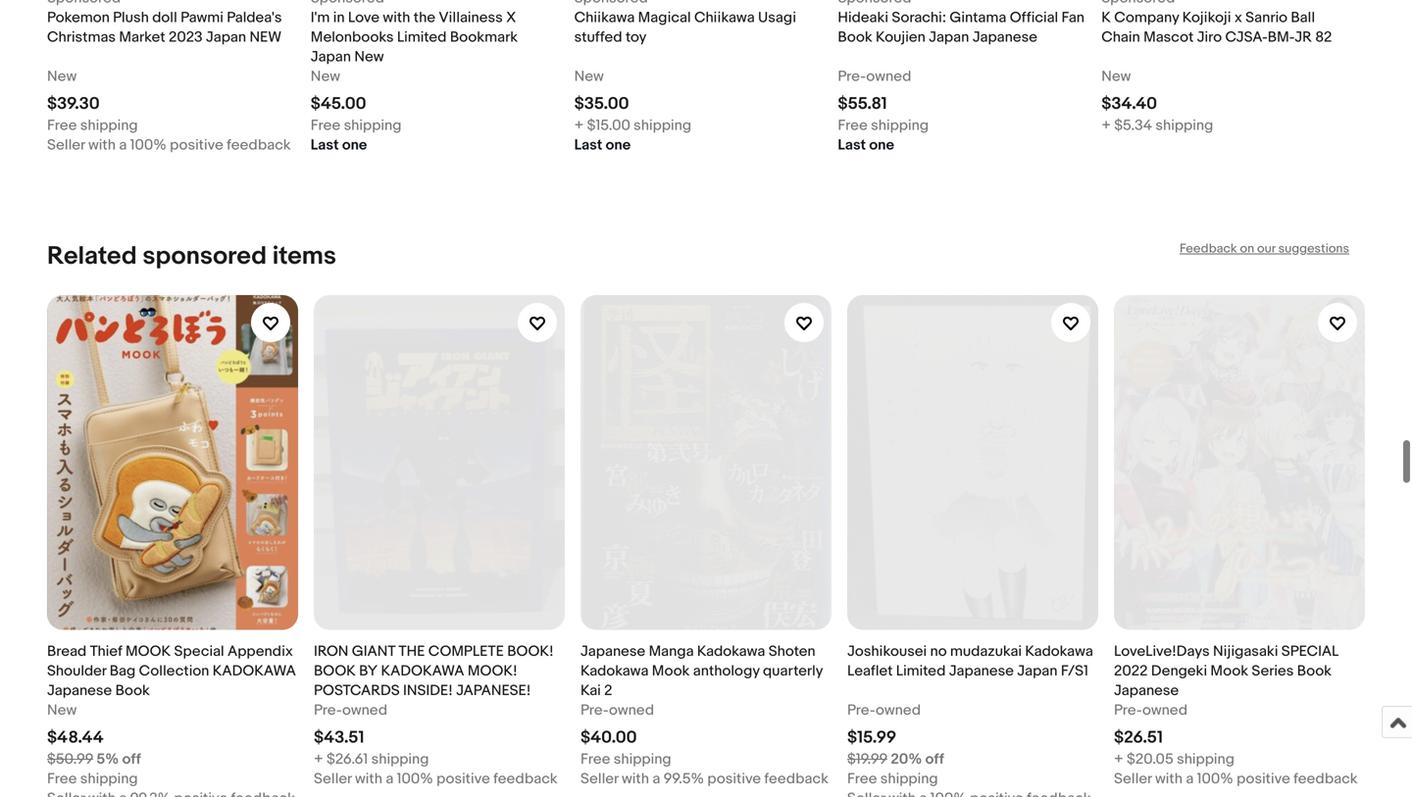 Task type: locate. For each thing, give the bounding box(es) containing it.
2 horizontal spatial 100%
[[1198, 771, 1234, 788]]

owned
[[867, 68, 912, 86], [342, 702, 388, 720], [609, 702, 654, 720], [876, 702, 921, 720], [1143, 702, 1188, 720]]

in
[[333, 9, 345, 27]]

shipping inside pre-owned $55.81 free shipping last one
[[871, 117, 929, 135]]

seller inside new $39.30 free shipping seller with a 100% positive feedback
[[47, 137, 85, 154]]

None text field
[[47, 0, 121, 8], [311, 0, 385, 8], [575, 0, 648, 8], [47, 0, 121, 8], [311, 0, 385, 8], [575, 0, 648, 8]]

New text field
[[575, 67, 604, 87], [47, 701, 77, 721]]

0 horizontal spatial seller with a 100% positive feedback text field
[[47, 136, 291, 155]]

0 vertical spatial seller with a 100% positive feedback text field
[[47, 136, 291, 155]]

100% inside iron giant the complete book! book by kadokawa mook! postcards inside! japanese! pre-owned $43.51 + $26.61 shipping seller with a 100% positive feedback
[[397, 771, 433, 788]]

seller inside japanese manga kadokawa shoten kadokawa mook anthology quarterly kai 2 pre-owned $40.00 free shipping seller with a 99.5% positive feedback
[[581, 771, 619, 788]]

book inside the lovelive!days nijigasaki special 2022 dengeki mook series book japanese pre-owned $26.51 + $20.05 shipping seller with a 100% positive feedback
[[1298, 663, 1332, 680]]

pre- inside the lovelive!days nijigasaki special 2022 dengeki mook series book japanese pre-owned $26.51 + $20.05 shipping seller with a 100% positive feedback
[[1115, 702, 1143, 720]]

$40.00
[[581, 728, 637, 749]]

2 horizontal spatial book
[[1298, 663, 1332, 680]]

None text field
[[838, 0, 912, 8], [1102, 0, 1176, 8], [47, 789, 295, 798], [848, 789, 1092, 798], [838, 0, 912, 8], [1102, 0, 1176, 8], [47, 789, 295, 798], [848, 789, 1092, 798]]

1 horizontal spatial pre-owned text field
[[581, 701, 654, 721]]

pre- up $55.81 text box
[[838, 68, 867, 86]]

positive inside iron giant the complete book! book by kadokawa mook! postcards inside! japanese! pre-owned $43.51 + $26.61 shipping seller with a 100% positive feedback
[[437, 771, 490, 788]]

with left 99.5%
[[622, 771, 649, 788]]

2 horizontal spatial pre-owned text field
[[848, 701, 921, 721]]

a
[[119, 137, 127, 154], [386, 771, 394, 788], [653, 771, 661, 788], [1186, 771, 1194, 788]]

pre-owned text field for pre-
[[314, 701, 388, 721]]

new up $35.00
[[575, 68, 604, 86]]

shipping
[[80, 117, 138, 135], [344, 117, 402, 135], [634, 117, 692, 135], [871, 117, 929, 135], [1156, 117, 1214, 135], [371, 751, 429, 769], [614, 751, 672, 769], [1177, 751, 1235, 769], [80, 771, 138, 788], [881, 771, 939, 788]]

seller inside the lovelive!days nijigasaki special 2022 dengeki mook series book japanese pre-owned $26.51 + $20.05 shipping seller with a 100% positive feedback
[[1115, 771, 1152, 788]]

owned inside japanese manga kadokawa shoten kadokawa mook anthology quarterly kai 2 pre-owned $40.00 free shipping seller with a 99.5% positive feedback
[[609, 702, 654, 720]]

pre- up $43.51 at bottom
[[314, 702, 342, 720]]

owned up $15.99 text field
[[876, 702, 921, 720]]

book down hideaki
[[838, 29, 873, 46]]

2 horizontal spatial last one text field
[[838, 136, 895, 155]]

shipping up seller with a 100% positive feedback text field
[[1177, 751, 1235, 769]]

+ left $26.61
[[314, 751, 323, 769]]

0 horizontal spatial new text field
[[47, 67, 77, 87]]

$5.34
[[1115, 117, 1153, 135]]

New text field
[[47, 67, 77, 87], [311, 67, 340, 87], [1102, 67, 1132, 87]]

book down special at bottom
[[1298, 663, 1332, 680]]

free shipping text field down '$45.00'
[[311, 116, 402, 136]]

chiikawa up stuffed
[[575, 9, 635, 27]]

1 kadokawa from the left
[[213, 663, 296, 680]]

limited inside i'm in love with the villainess  x melonbooks limited bookmark japan new new $45.00 free shipping last one
[[397, 29, 447, 46]]

Free shipping text field
[[47, 116, 138, 136], [311, 116, 402, 136], [838, 116, 929, 136], [47, 770, 138, 789]]

leaflet
[[848, 663, 893, 680]]

$26.61
[[327, 751, 368, 769]]

shipping down 5%
[[80, 771, 138, 788]]

complete
[[428, 643, 504, 661]]

last one text field for $35.00
[[575, 136, 631, 155]]

Free shipping text field
[[581, 750, 672, 770], [848, 770, 939, 789]]

seller down $40.00 text box
[[581, 771, 619, 788]]

a inside iron giant the complete book! book by kadokawa mook! postcards inside! japanese! pre-owned $43.51 + $26.61 shipping seller with a 100% positive feedback
[[386, 771, 394, 788]]

giant
[[352, 643, 395, 661]]

off right 5%
[[122, 751, 141, 769]]

0 horizontal spatial pre-owned text field
[[838, 67, 912, 87]]

japan
[[206, 29, 246, 46], [929, 29, 970, 46], [311, 48, 351, 66], [1018, 663, 1058, 680]]

$20.05
[[1127, 751, 1174, 769]]

$48.44
[[47, 728, 104, 749]]

kadokawa inside bread thief mook special appendix shoulder bag collection kadokawa japanese book new $48.44 $50.99 5% off free shipping
[[213, 663, 296, 680]]

seller down $39.30
[[47, 137, 85, 154]]

owned down the postcards
[[342, 702, 388, 720]]

owned inside pre-owned $55.81 free shipping last one
[[867, 68, 912, 86]]

owned inside iron giant the complete book! book by kadokawa mook! postcards inside! japanese! pre-owned $43.51 + $26.61 shipping seller with a 100% positive feedback
[[342, 702, 388, 720]]

0 horizontal spatial 100%
[[130, 137, 167, 154]]

pre-owned text field up $26.51 at right
[[1115, 701, 1188, 721]]

1 horizontal spatial last
[[575, 137, 603, 154]]

last one text field down $55.81 text box
[[838, 136, 895, 155]]

a inside the lovelive!days nijigasaki special 2022 dengeki mook series book japanese pre-owned $26.51 + $20.05 shipping seller with a 100% positive feedback
[[1186, 771, 1194, 788]]

100%
[[130, 137, 167, 154], [397, 771, 433, 788], [1198, 771, 1234, 788]]

Pre-owned text field
[[838, 67, 912, 87], [1115, 701, 1188, 721]]

bm-
[[1268, 29, 1295, 46]]

melonbooks
[[311, 29, 394, 46]]

feedback
[[227, 137, 291, 154], [494, 771, 558, 788], [765, 771, 829, 788], [1294, 771, 1358, 788]]

shipping inside new $39.30 free shipping seller with a 100% positive feedback
[[80, 117, 138, 135]]

japanese down shoulder
[[47, 682, 112, 700]]

new inside bread thief mook special appendix shoulder bag collection kadokawa japanese book new $48.44 $50.99 5% off free shipping
[[47, 702, 77, 720]]

seller down $20.05
[[1115, 771, 1152, 788]]

free shipping text field down the 20%
[[848, 770, 939, 789]]

1 vertical spatial new text field
[[47, 701, 77, 721]]

a inside new $39.30 free shipping seller with a 100% positive feedback
[[119, 137, 127, 154]]

0 horizontal spatial new text field
[[47, 701, 77, 721]]

1 horizontal spatial 100%
[[397, 771, 433, 788]]

japan inside i'm in love with the villainess  x melonbooks limited bookmark japan new new $45.00 free shipping last one
[[311, 48, 351, 66]]

mook down manga
[[652, 663, 690, 680]]

list containing $39.30
[[47, 0, 1366, 187]]

free down $55.81 text box
[[838, 117, 868, 135]]

limited down the
[[397, 29, 447, 46]]

shipping inside iron giant the complete book! book by kadokawa mook! postcards inside! japanese! pre-owned $43.51 + $26.61 shipping seller with a 100% positive feedback
[[371, 751, 429, 769]]

shipping right the $5.34
[[1156, 117, 1214, 135]]

1 horizontal spatial book
[[838, 29, 873, 46]]

shipping right $15.00
[[634, 117, 692, 135]]

pre-owned $55.81 free shipping last one
[[838, 68, 929, 154]]

k company kojikoji x sanrio ball chain mascot jiro cjsa-bm-jr 82
[[1102, 9, 1333, 46]]

mook for owned
[[652, 663, 690, 680]]

pre-owned text field for $26.51
[[1115, 701, 1188, 721]]

Seller with a 100% positive feedback text field
[[47, 136, 291, 155], [314, 770, 558, 789]]

new text field up '$45.00'
[[311, 67, 340, 87]]

1 pre-owned text field from the left
[[314, 701, 388, 721]]

kadokawa up 2
[[581, 663, 649, 680]]

1 horizontal spatial pre-owned text field
[[1115, 701, 1188, 721]]

with inside iron giant the complete book! book by kadokawa mook! postcards inside! japanese! pre-owned $43.51 + $26.61 shipping seller with a 100% positive feedback
[[355, 771, 383, 788]]

2 pre-owned text field from the left
[[581, 701, 654, 721]]

Last one text field
[[311, 136, 367, 155], [575, 136, 631, 155], [838, 136, 895, 155]]

shipping down the $39.30 text box
[[80, 117, 138, 135]]

book
[[314, 663, 356, 680]]

with down the $39.30 text box
[[88, 137, 116, 154]]

$35.00
[[575, 94, 629, 115]]

free shipping text field down $40.00 text box
[[581, 750, 672, 770]]

last one text field down $15.00
[[575, 136, 631, 155]]

+ $15.00 shipping text field
[[575, 116, 692, 136]]

+ down $26.51 text field
[[1115, 751, 1124, 769]]

a inside japanese manga kadokawa shoten kadokawa mook anthology quarterly kai 2 pre-owned $40.00 free shipping seller with a 99.5% positive feedback
[[653, 771, 661, 788]]

free down $19.99 on the right bottom
[[848, 771, 878, 788]]

free shipping text field down $55.81 text box
[[838, 116, 929, 136]]

0 vertical spatial book
[[838, 29, 873, 46]]

1 horizontal spatial new text field
[[311, 67, 340, 87]]

1 horizontal spatial off
[[926, 751, 945, 769]]

mook inside japanese manga kadokawa shoten kadokawa mook anthology quarterly kai 2 pre-owned $40.00 free shipping seller with a 99.5% positive feedback
[[652, 663, 690, 680]]

kai
[[581, 682, 601, 700]]

f/s1
[[1061, 663, 1089, 680]]

3 last from the left
[[838, 137, 866, 154]]

pre- up $26.51 at right
[[1115, 702, 1143, 720]]

$39.30 text field
[[47, 94, 100, 115]]

+ inside the lovelive!days nijigasaki special 2022 dengeki mook series book japanese pre-owned $26.51 + $20.05 shipping seller with a 100% positive feedback
[[1115, 751, 1124, 769]]

3 last one text field from the left
[[838, 136, 895, 155]]

2
[[604, 682, 613, 700]]

last one text field for $45.00
[[311, 136, 367, 155]]

kojikoji
[[1183, 9, 1232, 27]]

one inside pre-owned $55.81 free shipping last one
[[870, 137, 895, 154]]

shipping down $55.81 text box
[[871, 117, 929, 135]]

$26.51 text field
[[1115, 728, 1164, 749]]

last down '$45.00'
[[311, 137, 339, 154]]

suggestions
[[1279, 242, 1350, 257]]

1 horizontal spatial new text field
[[575, 67, 604, 87]]

$15.99 text field
[[848, 728, 897, 749]]

free down the $39.30 text box
[[47, 117, 77, 135]]

seller down $26.61
[[314, 771, 352, 788]]

$35.00 text field
[[575, 94, 629, 115]]

1 horizontal spatial one
[[606, 137, 631, 154]]

0 horizontal spatial book
[[115, 682, 150, 700]]

2 off from the left
[[926, 751, 945, 769]]

with inside new $39.30 free shipping seller with a 100% positive feedback
[[88, 137, 116, 154]]

jiro
[[1198, 29, 1223, 46]]

last for $55.81
[[838, 137, 866, 154]]

chiikawa left usagi
[[695, 9, 755, 27]]

chiikawa
[[575, 9, 635, 27], [695, 9, 755, 27]]

list
[[47, 0, 1366, 187]]

pre-owned text field up $55.81 text box
[[838, 67, 912, 87]]

limited down no
[[896, 663, 946, 680]]

kadokawa up anthology
[[697, 643, 766, 661]]

mook inside the lovelive!days nijigasaki special 2022 dengeki mook series book japanese pre-owned $26.51 + $20.05 shipping seller with a 100% positive feedback
[[1211, 663, 1249, 680]]

100% inside the lovelive!days nijigasaki special 2022 dengeki mook series book japanese pre-owned $26.51 + $20.05 shipping seller with a 100% positive feedback
[[1198, 771, 1234, 788]]

pre-owned text field for $40.00
[[581, 701, 654, 721]]

3 one from the left
[[870, 137, 895, 154]]

chiikawa magical chiikawa usagi stuffed toy
[[575, 9, 797, 46]]

free shipping text field for $55.81
[[838, 116, 929, 136]]

shipping right $26.61
[[371, 751, 429, 769]]

sanrio
[[1246, 9, 1288, 27]]

japanese down gintama
[[973, 29, 1038, 46]]

shipping inside bread thief mook special appendix shoulder bag collection kadokawa japanese book new $48.44 $50.99 5% off free shipping
[[80, 771, 138, 788]]

series
[[1252, 663, 1294, 680]]

2 mook from the left
[[1211, 663, 1249, 680]]

free shipping text field down 5%
[[47, 770, 138, 789]]

1 off from the left
[[122, 751, 141, 769]]

sorachi:
[[892, 9, 947, 27]]

0 horizontal spatial kadokawa
[[213, 663, 296, 680]]

2 last from the left
[[575, 137, 603, 154]]

book
[[838, 29, 873, 46], [1298, 663, 1332, 680], [115, 682, 150, 700]]

2 vertical spatial book
[[115, 682, 150, 700]]

feedback inside iron giant the complete book! book by kadokawa mook! postcards inside! japanese! pre-owned $43.51 + $26.61 shipping seller with a 100% positive feedback
[[494, 771, 558, 788]]

pre-owned text field down 2
[[581, 701, 654, 721]]

new text field up the $39.30 text box
[[47, 67, 77, 87]]

inside!
[[403, 682, 453, 700]]

0 horizontal spatial one
[[342, 137, 367, 154]]

1 last from the left
[[311, 137, 339, 154]]

pre-owned text field down the postcards
[[314, 701, 388, 721]]

shipping down the 20%
[[881, 771, 939, 788]]

new up '$45.00'
[[311, 68, 340, 86]]

positive inside the lovelive!days nijigasaki special 2022 dengeki mook series book japanese pre-owned $26.51 + $20.05 shipping seller with a 100% positive feedback
[[1237, 771, 1291, 788]]

with
[[383, 9, 411, 27], [88, 137, 116, 154], [355, 771, 383, 788], [622, 771, 649, 788], [1156, 771, 1183, 788]]

new down 'melonbooks'
[[354, 48, 384, 66]]

positive inside new $39.30 free shipping seller with a 100% positive feedback
[[170, 137, 223, 154]]

free
[[47, 117, 77, 135], [311, 117, 341, 135], [838, 117, 868, 135], [581, 751, 611, 769], [47, 771, 77, 788], [848, 771, 878, 788]]

japanese inside japanese manga kadokawa shoten kadokawa mook anthology quarterly kai 2 pre-owned $40.00 free shipping seller with a 99.5% positive feedback
[[581, 643, 646, 661]]

pre-owned text field for $55.81
[[838, 67, 912, 87]]

kadokawa down appendix
[[213, 663, 296, 680]]

shipping inside pre-owned $15.99 $19.99 20% off free shipping
[[881, 771, 939, 788]]

pre- up $15.99 text field
[[848, 702, 876, 720]]

chain
[[1102, 29, 1141, 46]]

kadokawa
[[213, 663, 296, 680], [381, 663, 465, 680]]

last down $15.00
[[575, 137, 603, 154]]

japanese inside joshikousei no mudazukai  kadokawa leaflet limited japanese japan f/s1
[[949, 663, 1014, 680]]

last inside pre-owned $55.81 free shipping last one
[[838, 137, 866, 154]]

japan left f/s1 at the bottom right
[[1018, 663, 1058, 680]]

last inside the new $35.00 + $15.00 shipping last one
[[575, 137, 603, 154]]

feedback inside new $39.30 free shipping seller with a 100% positive feedback
[[227, 137, 291, 154]]

2 new text field from the left
[[311, 67, 340, 87]]

0 horizontal spatial off
[[122, 751, 141, 769]]

+ $5.34 shipping text field
[[1102, 116, 1214, 136]]

+ $26.61 shipping text field
[[314, 750, 429, 770]]

1 vertical spatial limited
[[896, 663, 946, 680]]

ball
[[1291, 9, 1316, 27]]

3 new text field from the left
[[1102, 67, 1132, 87]]

1 horizontal spatial chiikawa
[[695, 9, 755, 27]]

$40.00 text field
[[581, 728, 637, 749]]

0 horizontal spatial mook
[[652, 663, 690, 680]]

one down $15.00
[[606, 137, 631, 154]]

free shipping text field down $39.30
[[47, 116, 138, 136]]

1 one from the left
[[342, 137, 367, 154]]

free inside pre-owned $15.99 $19.99 20% off free shipping
[[848, 771, 878, 788]]

0 horizontal spatial chiikawa
[[575, 9, 635, 27]]

2 horizontal spatial last
[[838, 137, 866, 154]]

Pre-owned text field
[[314, 701, 388, 721], [581, 701, 654, 721], [848, 701, 921, 721]]

free down $40.00
[[581, 751, 611, 769]]

$15.00
[[587, 117, 631, 135]]

kadokawa up inside!
[[381, 663, 465, 680]]

$45.00 text field
[[311, 94, 366, 115]]

by
[[359, 663, 378, 680]]

japan down gintama
[[929, 29, 970, 46]]

with down "+ $26.61 shipping" text box
[[355, 771, 383, 788]]

5%
[[97, 751, 119, 769]]

mook
[[126, 643, 171, 661]]

free down $50.99
[[47, 771, 77, 788]]

new up $34.40 text box at top
[[1102, 68, 1132, 86]]

1 mook from the left
[[652, 663, 690, 680]]

new text field up $48.44
[[47, 701, 77, 721]]

0 horizontal spatial last
[[311, 137, 339, 154]]

100% inside new $39.30 free shipping seller with a 100% positive feedback
[[130, 137, 167, 154]]

new text field up $34.40 text box at top
[[1102, 67, 1132, 87]]

pre-
[[838, 68, 867, 86], [314, 702, 342, 720], [581, 702, 609, 720], [848, 702, 876, 720], [1115, 702, 1143, 720]]

0 horizontal spatial last one text field
[[311, 136, 367, 155]]

1 horizontal spatial kadokawa
[[381, 663, 465, 680]]

+ left the $5.34
[[1102, 117, 1111, 135]]

one down '$45.00'
[[342, 137, 367, 154]]

japan down 'melonbooks'
[[311, 48, 351, 66]]

1 horizontal spatial seller with a 100% positive feedback text field
[[314, 770, 558, 789]]

$45.00
[[311, 94, 366, 115]]

1 vertical spatial book
[[1298, 663, 1332, 680]]

1 last one text field from the left
[[311, 136, 367, 155]]

japanese
[[973, 29, 1038, 46], [581, 643, 646, 661], [949, 663, 1014, 680], [47, 682, 112, 700], [1115, 682, 1179, 700]]

book inside bread thief mook special appendix shoulder bag collection kadokawa japanese book new $48.44 $50.99 5% off free shipping
[[115, 682, 150, 700]]

1 vertical spatial pre-owned text field
[[1115, 701, 1188, 721]]

+ inside iron giant the complete book! book by kadokawa mook! postcards inside! japanese! pre-owned $43.51 + $26.61 shipping seller with a 100% positive feedback
[[314, 751, 323, 769]]

japanese down the 2022
[[1115, 682, 1179, 700]]

Seller with a 99.5% positive feedback text field
[[581, 770, 829, 789]]

anthology
[[693, 663, 760, 680]]

hideaki sorachi: gintama official fan book koujien japan japanese
[[838, 9, 1085, 46]]

1 horizontal spatial last one text field
[[575, 136, 631, 155]]

positive
[[170, 137, 223, 154], [437, 771, 490, 788], [708, 771, 761, 788], [1237, 771, 1291, 788]]

0 vertical spatial pre-owned text field
[[838, 67, 912, 87]]

2 horizontal spatial new text field
[[1102, 67, 1132, 87]]

2 kadokawa from the left
[[381, 663, 465, 680]]

free shipping text field for $39.30
[[47, 116, 138, 136]]

new up $48.44
[[47, 702, 77, 720]]

one inside the new $35.00 + $15.00 shipping last one
[[606, 137, 631, 154]]

off right the 20%
[[926, 751, 945, 769]]

japan inside joshikousei no mudazukai  kadokawa leaflet limited japanese japan f/s1
[[1018, 663, 1058, 680]]

1 horizontal spatial limited
[[896, 663, 946, 680]]

0 vertical spatial new text field
[[575, 67, 604, 87]]

2 horizontal spatial kadokawa
[[1026, 643, 1094, 661]]

owned up $55.81 text box
[[867, 68, 912, 86]]

99.5%
[[664, 771, 704, 788]]

shipping down $40.00 text box
[[614, 751, 672, 769]]

2 chiikawa from the left
[[695, 9, 755, 27]]

2 horizontal spatial one
[[870, 137, 895, 154]]

last down $55.81 text box
[[838, 137, 866, 154]]

mook down nijigasaki
[[1211, 663, 1249, 680]]

pre- down 'kai'
[[581, 702, 609, 720]]

new inside the new $35.00 + $15.00 shipping last one
[[575, 68, 604, 86]]

0 horizontal spatial pre-owned text field
[[314, 701, 388, 721]]

0 horizontal spatial limited
[[397, 29, 447, 46]]

last one text field down '$45.00'
[[311, 136, 367, 155]]

previous price $19.99 20% off text field
[[848, 750, 945, 770]]

i'm
[[311, 9, 330, 27]]

2 last one text field from the left
[[575, 136, 631, 155]]

kadokawa up f/s1 at the bottom right
[[1026, 643, 1094, 661]]

new $35.00 + $15.00 shipping last one
[[575, 68, 692, 154]]

book down bag
[[115, 682, 150, 700]]

one down $55.81 text box
[[870, 137, 895, 154]]

japanese down mudazukai
[[949, 663, 1014, 680]]

japan inside pokemon plush doll pawmi paldea's christmas market 2023 japan new
[[206, 29, 246, 46]]

+
[[575, 117, 584, 135], [1102, 117, 1111, 135], [314, 751, 323, 769], [1115, 751, 1124, 769]]

pre-owned text field up $15.99 text field
[[848, 701, 921, 721]]

with left the
[[383, 9, 411, 27]]

1 horizontal spatial free shipping text field
[[848, 770, 939, 789]]

20%
[[891, 751, 923, 769]]

1 horizontal spatial mook
[[1211, 663, 1249, 680]]

+ left $15.00
[[575, 117, 584, 135]]

mook!
[[468, 663, 518, 680]]

limited
[[397, 29, 447, 46], [896, 663, 946, 680]]

shipping down '$45.00'
[[344, 117, 402, 135]]

pre- inside pre-owned $15.99 $19.99 20% off free shipping
[[848, 702, 876, 720]]

0 vertical spatial limited
[[397, 29, 447, 46]]

2 one from the left
[[606, 137, 631, 154]]

one
[[342, 137, 367, 154], [606, 137, 631, 154], [870, 137, 895, 154]]

mook for $26.51
[[1211, 663, 1249, 680]]

japan down the pawmi
[[206, 29, 246, 46]]

1 new text field from the left
[[47, 67, 77, 87]]

new text field for $45.00
[[311, 67, 340, 87]]

owned down 2
[[609, 702, 654, 720]]

free down '$45.00'
[[311, 117, 341, 135]]

new up the $39.30 text box
[[47, 68, 77, 86]]

with down + $20.05 shipping text box
[[1156, 771, 1183, 788]]

cjsa-
[[1226, 29, 1268, 46]]

seller
[[47, 137, 85, 154], [314, 771, 352, 788], [581, 771, 619, 788], [1115, 771, 1152, 788]]

japanese up 2
[[581, 643, 646, 661]]

owned up $26.51 at right
[[1143, 702, 1188, 720]]

hideaki
[[838, 9, 889, 27]]

group
[[47, 296, 1366, 798]]

last
[[311, 137, 339, 154], [575, 137, 603, 154], [838, 137, 866, 154]]

new text field up $35.00
[[575, 67, 604, 87]]

shoten
[[769, 643, 816, 661]]



Task type: vqa. For each thing, say whether or not it's contained in the screenshot.


Task type: describe. For each thing, give the bounding box(es) containing it.
previous price $50.99 5% off text field
[[47, 750, 141, 770]]

japanese manga kadokawa shoten kadokawa mook anthology quarterly kai 2 pre-owned $40.00 free shipping seller with a 99.5% positive feedback
[[581, 643, 829, 788]]

2022
[[1115, 663, 1148, 680]]

k
[[1102, 9, 1111, 27]]

shipping inside japanese manga kadokawa shoten kadokawa mook anthology quarterly kai 2 pre-owned $40.00 free shipping seller with a 99.5% positive feedback
[[614, 751, 672, 769]]

+ inside new $34.40 + $5.34 shipping
[[1102, 117, 1111, 135]]

new inside new $39.30 free shipping seller with a 100% positive feedback
[[47, 68, 77, 86]]

new text field for $39.30
[[47, 67, 77, 87]]

$43.51
[[314, 728, 364, 749]]

pre-owned $15.99 $19.99 20% off free shipping
[[848, 702, 945, 788]]

with inside the lovelive!days nijigasaki special 2022 dengeki mook series book japanese pre-owned $26.51 + $20.05 shipping seller with a 100% positive feedback
[[1156, 771, 1183, 788]]

japanese inside the lovelive!days nijigasaki special 2022 dengeki mook series book japanese pre-owned $26.51 + $20.05 shipping seller with a 100% positive feedback
[[1115, 682, 1179, 700]]

plush
[[113, 9, 149, 27]]

new text field for $34.40
[[1102, 67, 1132, 87]]

$19.99
[[848, 751, 888, 769]]

free inside new $39.30 free shipping seller with a 100% positive feedback
[[47, 117, 77, 135]]

$15.99
[[848, 728, 897, 749]]

market
[[119, 29, 165, 46]]

joshikousei no mudazukai  kadokawa leaflet limited japanese japan f/s1
[[848, 643, 1094, 680]]

special
[[174, 643, 224, 661]]

+ $20.05 shipping text field
[[1115, 750, 1235, 770]]

no
[[931, 643, 947, 661]]

japanese!
[[456, 682, 531, 700]]

fan
[[1062, 9, 1085, 27]]

last inside i'm in love with the villainess  x melonbooks limited bookmark japan new new $45.00 free shipping last one
[[311, 137, 339, 154]]

thief
[[90, 643, 122, 661]]

$48.44 text field
[[47, 728, 104, 749]]

dengeki
[[1152, 663, 1208, 680]]

shipping inside i'm in love with the villainess  x melonbooks limited bookmark japan new new $45.00 free shipping last one
[[344, 117, 402, 135]]

$34.40 text field
[[1102, 94, 1158, 115]]

sponsored
[[143, 242, 267, 272]]

lovelive!days nijigasaki special 2022 dengeki mook series book japanese pre-owned $26.51 + $20.05 shipping seller with a 100% positive feedback
[[1115, 643, 1358, 788]]

$55.81
[[838, 94, 887, 115]]

$39.30
[[47, 94, 100, 115]]

shoulder
[[47, 663, 106, 680]]

pre- inside iron giant the complete book! book by kadokawa mook! postcards inside! japanese! pre-owned $43.51 + $26.61 shipping seller with a 100% positive feedback
[[314, 702, 342, 720]]

bag
[[110, 663, 136, 680]]

new text field for $48.44
[[47, 701, 77, 721]]

free inside bread thief mook special appendix shoulder bag collection kadokawa japanese book new $48.44 $50.99 5% off free shipping
[[47, 771, 77, 788]]

$50.99
[[47, 751, 93, 769]]

new
[[250, 29, 282, 46]]

our
[[1258, 242, 1276, 257]]

free inside pre-owned $55.81 free shipping last one
[[838, 117, 868, 135]]

$55.81 text field
[[838, 94, 887, 115]]

0 horizontal spatial kadokawa
[[581, 663, 649, 680]]

new $34.40 + $5.34 shipping
[[1102, 68, 1214, 135]]

related
[[47, 242, 137, 272]]

feedback on our suggestions link
[[1180, 242, 1350, 257]]

with inside i'm in love with the villainess  x melonbooks limited bookmark japan new new $45.00 free shipping last one
[[383, 9, 411, 27]]

free inside japanese manga kadokawa shoten kadokawa mook anthology quarterly kai 2 pre-owned $40.00 free shipping seller with a 99.5% positive feedback
[[581, 751, 611, 769]]

items
[[272, 242, 336, 272]]

company
[[1115, 9, 1180, 27]]

kadokawa inside joshikousei no mudazukai  kadokawa leaflet limited japanese japan f/s1
[[1026, 643, 1094, 661]]

bread
[[47, 643, 87, 661]]

Seller with a 100% positive feedback text field
[[1115, 770, 1358, 789]]

appendix
[[228, 643, 293, 661]]

one inside i'm in love with the villainess  x melonbooks limited bookmark japan new new $45.00 free shipping last one
[[342, 137, 367, 154]]

$26.51
[[1115, 728, 1164, 749]]

pre- inside pre-owned $55.81 free shipping last one
[[838, 68, 867, 86]]

last for +
[[575, 137, 603, 154]]

special
[[1282, 643, 1340, 661]]

jr
[[1295, 29, 1313, 46]]

bread thief mook special appendix shoulder bag collection kadokawa japanese book new $48.44 $50.99 5% off free shipping
[[47, 643, 296, 788]]

magical
[[638, 9, 691, 27]]

one for +
[[606, 137, 631, 154]]

doll
[[152, 9, 177, 27]]

feedback inside the lovelive!days nijigasaki special 2022 dengeki mook series book japanese pre-owned $26.51 + $20.05 shipping seller with a 100% positive feedback
[[1294, 771, 1358, 788]]

1 horizontal spatial kadokawa
[[697, 643, 766, 661]]

collection
[[139, 663, 209, 680]]

usagi
[[758, 9, 797, 27]]

pre- inside japanese manga kadokawa shoten kadokawa mook anthology quarterly kai 2 pre-owned $40.00 free shipping seller with a 99.5% positive feedback
[[581, 702, 609, 720]]

1 vertical spatial seller with a 100% positive feedback text field
[[314, 770, 558, 789]]

off inside pre-owned $15.99 $19.99 20% off free shipping
[[926, 751, 945, 769]]

new $39.30 free shipping seller with a 100% positive feedback
[[47, 68, 291, 154]]

toy
[[626, 29, 647, 46]]

bookmark
[[450, 29, 518, 46]]

new inside new $34.40 + $5.34 shipping
[[1102, 68, 1132, 86]]

love
[[348, 9, 380, 27]]

+ inside the new $35.00 + $15.00 shipping last one
[[575, 117, 584, 135]]

koujien
[[876, 29, 926, 46]]

last one text field for $55.81
[[838, 136, 895, 155]]

feedback
[[1180, 242, 1238, 257]]

lovelive!days
[[1115, 643, 1210, 661]]

owned inside the lovelive!days nijigasaki special 2022 dengeki mook series book japanese pre-owned $26.51 + $20.05 shipping seller with a 100% positive feedback
[[1143, 702, 1188, 720]]

the
[[399, 643, 425, 661]]

kadokawa inside iron giant the complete book! book by kadokawa mook! postcards inside! japanese! pre-owned $43.51 + $26.61 shipping seller with a 100% positive feedback
[[381, 663, 465, 680]]

with inside japanese manga kadokawa shoten kadokawa mook anthology quarterly kai 2 pre-owned $40.00 free shipping seller with a 99.5% positive feedback
[[622, 771, 649, 788]]

limited inside joshikousei no mudazukai  kadokawa leaflet limited japanese japan f/s1
[[896, 663, 946, 680]]

japanese inside hideaki sorachi: gintama official fan book koujien japan japanese
[[973, 29, 1038, 46]]

iron giant the complete book! book by kadokawa mook! postcards inside! japanese! pre-owned $43.51 + $26.61 shipping seller with a 100% positive feedback
[[314, 643, 558, 788]]

book inside hideaki sorachi: gintama official fan book koujien japan japanese
[[838, 29, 873, 46]]

official
[[1010, 9, 1059, 27]]

the
[[414, 9, 436, 27]]

mudazukai
[[951, 643, 1022, 661]]

related sponsored items
[[47, 242, 336, 272]]

group containing $48.44
[[47, 296, 1366, 798]]

shipping inside new $34.40 + $5.34 shipping
[[1156, 117, 1214, 135]]

pawmi
[[181, 9, 224, 27]]

pokemon plush doll pawmi paldea's christmas market 2023 japan new
[[47, 9, 282, 46]]

nijigasaki
[[1214, 643, 1279, 661]]

3 pre-owned text field from the left
[[848, 701, 921, 721]]

positive inside japanese manga kadokawa shoten kadokawa mook anthology quarterly kai 2 pre-owned $40.00 free shipping seller with a 99.5% positive feedback
[[708, 771, 761, 788]]

feedback on our suggestions
[[1180, 242, 1350, 257]]

feedback inside japanese manga kadokawa shoten kadokawa mook anthology quarterly kai 2 pre-owned $40.00 free shipping seller with a 99.5% positive feedback
[[765, 771, 829, 788]]

postcards
[[314, 682, 400, 700]]

free inside i'm in love with the villainess  x melonbooks limited bookmark japan new new $45.00 free shipping last one
[[311, 117, 341, 135]]

owned inside pre-owned $15.99 $19.99 20% off free shipping
[[876, 702, 921, 720]]

x
[[506, 9, 516, 27]]

on
[[1241, 242, 1255, 257]]

stuffed
[[575, 29, 623, 46]]

christmas
[[47, 29, 116, 46]]

i'm in love with the villainess  x melonbooks limited bookmark japan new new $45.00 free shipping last one
[[311, 9, 518, 154]]

shipping inside the new $35.00 + $15.00 shipping last one
[[634, 117, 692, 135]]

joshikousei
[[848, 643, 927, 661]]

manga
[[649, 643, 694, 661]]

mascot
[[1144, 29, 1194, 46]]

$43.51 text field
[[314, 728, 364, 749]]

new text field for $35.00
[[575, 67, 604, 87]]

off inside bread thief mook special appendix shoulder bag collection kadokawa japanese book new $48.44 $50.99 5% off free shipping
[[122, 751, 141, 769]]

one for $55.81
[[870, 137, 895, 154]]

1 chiikawa from the left
[[575, 9, 635, 27]]

japanese inside bread thief mook special appendix shoulder bag collection kadokawa japanese book new $48.44 $50.99 5% off free shipping
[[47, 682, 112, 700]]

0 horizontal spatial free shipping text field
[[581, 750, 672, 770]]

shipping inside the lovelive!days nijigasaki special 2022 dengeki mook series book japanese pre-owned $26.51 + $20.05 shipping seller with a 100% positive feedback
[[1177, 751, 1235, 769]]

gintama
[[950, 9, 1007, 27]]

seller inside iron giant the complete book! book by kadokawa mook! postcards inside! japanese! pre-owned $43.51 + $26.61 shipping seller with a 100% positive feedback
[[314, 771, 352, 788]]

japan inside hideaki sorachi: gintama official fan book koujien japan japanese
[[929, 29, 970, 46]]

free shipping text field for $45.00
[[311, 116, 402, 136]]



